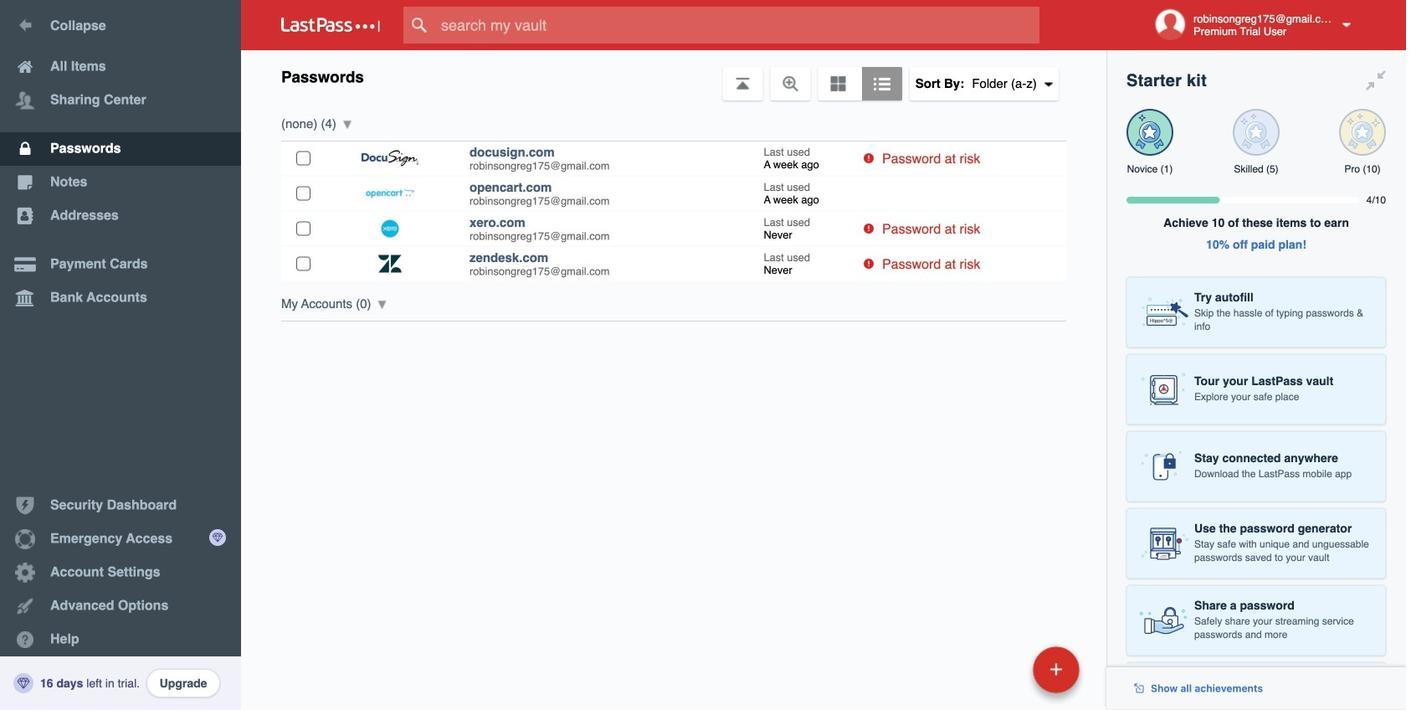 Task type: locate. For each thing, give the bounding box(es) containing it.
main navigation navigation
[[0, 0, 241, 710]]

lastpass image
[[281, 18, 380, 33]]

search my vault text field
[[404, 7, 1073, 44]]



Task type: vqa. For each thing, say whether or not it's contained in the screenshot.
text box
no



Task type: describe. For each thing, give the bounding box(es) containing it.
Search search field
[[404, 7, 1073, 44]]

vault options navigation
[[241, 50, 1107, 100]]

new item navigation
[[918, 641, 1090, 710]]

new item element
[[918, 646, 1086, 693]]



